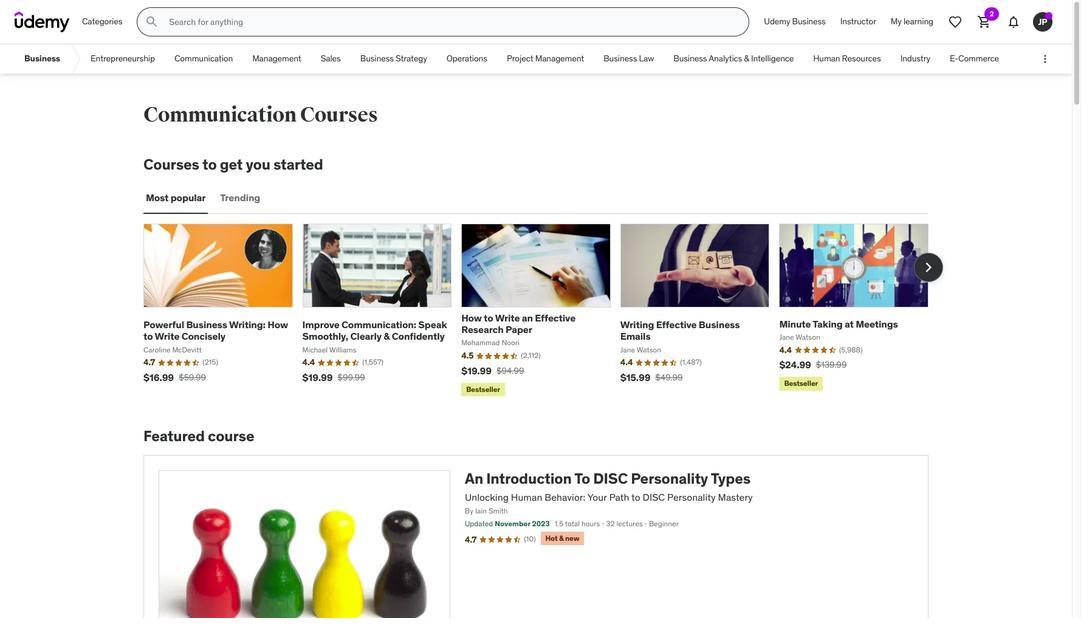 Task type: vqa. For each thing, say whether or not it's contained in the screenshot.
the great
no



Task type: locate. For each thing, give the bounding box(es) containing it.
to inside powerful business writing: how to write concisely
[[143, 330, 153, 342]]

disc
[[593, 469, 628, 488], [643, 491, 665, 503]]

business analytics & intelligence
[[674, 53, 794, 64]]

1 horizontal spatial write
[[495, 312, 520, 324]]

sales link
[[311, 44, 351, 74]]

1 horizontal spatial management
[[535, 53, 584, 64]]

1 vertical spatial &
[[384, 330, 390, 342]]

popular
[[171, 192, 206, 204]]

1 vertical spatial write
[[155, 330, 179, 342]]

communication for communication courses
[[143, 102, 297, 128]]

disc up path on the bottom right of page
[[593, 469, 628, 488]]

& right analytics
[[744, 53, 749, 64]]

entrepreneurship
[[91, 53, 155, 64]]

0 horizontal spatial effective
[[535, 312, 576, 324]]

1.5
[[555, 519, 564, 528]]

resources
[[842, 53, 881, 64]]

learning
[[904, 16, 934, 27]]

communication for communication
[[174, 53, 233, 64]]

2 management from the left
[[535, 53, 584, 64]]

to
[[202, 155, 217, 174], [484, 312, 493, 324], [143, 330, 153, 342], [632, 491, 640, 503]]

you have alerts image
[[1045, 12, 1053, 19]]

entrepreneurship link
[[81, 44, 165, 74]]

mastery
[[718, 491, 753, 503]]

wishlist image
[[948, 15, 963, 29]]

minute taking at meetings
[[779, 318, 898, 330]]

to right path on the bottom right of page
[[632, 491, 640, 503]]

my learning
[[891, 16, 934, 27]]

business inside business strategy link
[[360, 53, 394, 64]]

by
[[465, 506, 473, 516]]

0 vertical spatial &
[[744, 53, 749, 64]]

improve
[[302, 319, 340, 331]]

new
[[565, 534, 579, 543]]

1 horizontal spatial effective
[[656, 319, 697, 331]]

effective right an
[[535, 312, 576, 324]]

analytics
[[709, 53, 742, 64]]

management
[[252, 53, 301, 64], [535, 53, 584, 64]]

to left concisely
[[143, 330, 153, 342]]

& right hot
[[559, 534, 564, 543]]

minute taking at meetings link
[[779, 318, 898, 330]]

how inside powerful business writing: how to write concisely
[[268, 319, 288, 331]]

most popular button
[[143, 183, 208, 213]]

to left paper
[[484, 312, 493, 324]]

write
[[495, 312, 520, 324], [155, 330, 179, 342]]

minute
[[779, 318, 811, 330]]

an introduction to disc personality types unlocking human behavior: your path to disc personality mastery by iain smith
[[465, 469, 753, 516]]

write inside powerful business writing: how to write concisely
[[155, 330, 179, 342]]

smith
[[489, 506, 508, 516]]

business inside powerful business writing: how to write concisely
[[186, 319, 227, 331]]

write left concisely
[[155, 330, 179, 342]]

management left sales
[[252, 53, 301, 64]]

0 horizontal spatial courses
[[143, 155, 199, 174]]

1 horizontal spatial &
[[559, 534, 564, 543]]

0 vertical spatial communication
[[174, 53, 233, 64]]

0 horizontal spatial how
[[268, 319, 288, 331]]

1 management from the left
[[252, 53, 301, 64]]

management right project
[[535, 53, 584, 64]]

0 horizontal spatial &
[[384, 330, 390, 342]]

jp link
[[1028, 7, 1058, 36]]

0 horizontal spatial write
[[155, 330, 179, 342]]

courses to get you started
[[143, 155, 323, 174]]

0 vertical spatial disc
[[593, 469, 628, 488]]

2 horizontal spatial &
[[744, 53, 749, 64]]

notifications image
[[1006, 15, 1021, 29]]

communication
[[174, 53, 233, 64], [143, 102, 297, 128]]

concisely
[[182, 330, 225, 342]]

business law
[[604, 53, 654, 64]]

0 horizontal spatial human
[[511, 491, 542, 503]]

path
[[609, 491, 629, 503]]

0 horizontal spatial disc
[[593, 469, 628, 488]]

project management link
[[497, 44, 594, 74]]

taking
[[813, 318, 843, 330]]

to inside an introduction to disc personality types unlocking human behavior: your path to disc personality mastery by iain smith
[[632, 491, 640, 503]]

0 vertical spatial courses
[[300, 102, 378, 128]]

how right writing:
[[268, 319, 288, 331]]

how
[[461, 312, 482, 324], [268, 319, 288, 331]]

human left resources
[[813, 53, 840, 64]]

0 vertical spatial human
[[813, 53, 840, 64]]

effective inside writing effective business emails
[[656, 319, 697, 331]]

& right clearly
[[384, 330, 390, 342]]

1.5 total hours
[[555, 519, 600, 528]]

business strategy
[[360, 53, 427, 64]]

human
[[813, 53, 840, 64], [511, 491, 542, 503]]

more subcategory menu links image
[[1039, 53, 1051, 65]]

1 horizontal spatial courses
[[300, 102, 378, 128]]

business inside business link
[[24, 53, 60, 64]]

courses
[[300, 102, 378, 128], [143, 155, 199, 174]]

courses up most popular
[[143, 155, 199, 174]]

course
[[208, 427, 254, 446]]

hours
[[582, 519, 600, 528]]

write left an
[[495, 312, 520, 324]]

1 horizontal spatial how
[[461, 312, 482, 324]]

udemy image
[[15, 12, 70, 32]]

effective
[[535, 312, 576, 324], [656, 319, 697, 331]]

Search for anything text field
[[167, 12, 734, 32]]

human down introduction
[[511, 491, 542, 503]]

1 vertical spatial courses
[[143, 155, 199, 174]]

industry link
[[891, 44, 940, 74]]

business analytics & intelligence link
[[664, 44, 804, 74]]

smoothly,
[[302, 330, 348, 342]]

& inside improve communication: speak smoothly, clearly & confidently
[[384, 330, 390, 342]]

lectures
[[617, 519, 643, 528]]

how to write an effective research paper
[[461, 312, 576, 336]]

to
[[574, 469, 590, 488]]

(10)
[[524, 534, 536, 543]]

to left the get
[[202, 155, 217, 174]]

32 lectures
[[606, 519, 643, 528]]

behavior:
[[545, 491, 586, 503]]

unlocking
[[465, 491, 509, 503]]

featured course
[[143, 427, 254, 446]]

courses down sales link
[[300, 102, 378, 128]]

categories
[[82, 16, 122, 27]]

e-
[[950, 53, 959, 64]]

udemy business link
[[757, 7, 833, 36]]

&
[[744, 53, 749, 64], [384, 330, 390, 342], [559, 534, 564, 543]]

meetings
[[856, 318, 898, 330]]

1 vertical spatial personality
[[667, 491, 716, 503]]

1 horizontal spatial disc
[[643, 491, 665, 503]]

1 vertical spatial human
[[511, 491, 542, 503]]

effective inside how to write an effective research paper
[[535, 312, 576, 324]]

effective right writing
[[656, 319, 697, 331]]

1 vertical spatial communication
[[143, 102, 297, 128]]

0 horizontal spatial management
[[252, 53, 301, 64]]

an
[[522, 312, 533, 324]]

business inside udemy business link
[[792, 16, 826, 27]]

commerce
[[959, 53, 999, 64]]

& inside the business analytics & intelligence link
[[744, 53, 749, 64]]

how right speak
[[461, 312, 482, 324]]

0 vertical spatial personality
[[631, 469, 708, 488]]

beginner
[[649, 519, 679, 528]]

0 vertical spatial write
[[495, 312, 520, 324]]

my
[[891, 16, 902, 27]]

disc up beginner
[[643, 491, 665, 503]]

communication courses
[[143, 102, 378, 128]]



Task type: describe. For each thing, give the bounding box(es) containing it.
total
[[565, 519, 580, 528]]

communication:
[[342, 319, 416, 331]]

powerful
[[143, 319, 184, 331]]

you
[[246, 155, 270, 174]]

most popular
[[146, 192, 206, 204]]

human resources link
[[804, 44, 891, 74]]

project management
[[507, 53, 584, 64]]

arrow pointing to subcategory menu links image
[[70, 44, 81, 74]]

submit search image
[[145, 15, 159, 29]]

my learning link
[[884, 7, 941, 36]]

november
[[495, 519, 530, 528]]

trending button
[[218, 183, 263, 213]]

how inside how to write an effective research paper
[[461, 312, 482, 324]]

categories button
[[75, 7, 130, 36]]

introduction
[[486, 469, 572, 488]]

human resources
[[813, 53, 881, 64]]

business inside business law link
[[604, 53, 637, 64]]

business law link
[[594, 44, 664, 74]]

writing effective business emails link
[[620, 319, 740, 342]]

jp
[[1038, 16, 1048, 27]]

writing:
[[229, 319, 266, 331]]

carousel element
[[143, 224, 943, 399]]

udemy
[[764, 16, 790, 27]]

most
[[146, 192, 169, 204]]

updated
[[465, 519, 493, 528]]

iain
[[475, 506, 487, 516]]

speak
[[418, 319, 447, 331]]

2
[[990, 9, 994, 18]]

an
[[465, 469, 483, 488]]

how to write an effective research paper link
[[461, 312, 576, 336]]

instructor
[[840, 16, 876, 27]]

powerful business writing: how to write concisely link
[[143, 319, 288, 342]]

shopping cart with 2 items image
[[977, 15, 992, 29]]

e-commerce link
[[940, 44, 1009, 74]]

strategy
[[396, 53, 427, 64]]

business inside writing effective business emails
[[699, 319, 740, 331]]

intelligence
[[751, 53, 794, 64]]

2023
[[532, 519, 550, 528]]

types
[[711, 469, 751, 488]]

paper
[[506, 323, 532, 336]]

get
[[220, 155, 243, 174]]

udemy business
[[764, 16, 826, 27]]

updated november 2023
[[465, 519, 550, 528]]

next image
[[919, 258, 938, 277]]

powerful business writing: how to write concisely
[[143, 319, 288, 342]]

1 horizontal spatial human
[[813, 53, 840, 64]]

management link
[[243, 44, 311, 74]]

emails
[[620, 330, 651, 342]]

to inside how to write an effective research paper
[[484, 312, 493, 324]]

improve communication: speak smoothly, clearly & confidently
[[302, 319, 447, 342]]

2 link
[[970, 7, 999, 36]]

law
[[639, 53, 654, 64]]

writing
[[620, 319, 654, 331]]

improve communication: speak smoothly, clearly & confidently link
[[302, 319, 447, 342]]

4.7
[[465, 534, 477, 545]]

research
[[461, 323, 504, 336]]

featured
[[143, 427, 205, 446]]

at
[[845, 318, 854, 330]]

started
[[274, 155, 323, 174]]

operations link
[[437, 44, 497, 74]]

1 vertical spatial disc
[[643, 491, 665, 503]]

communication link
[[165, 44, 243, 74]]

management inside project management link
[[535, 53, 584, 64]]

instructor link
[[833, 7, 884, 36]]

operations
[[447, 53, 487, 64]]

human inside an introduction to disc personality types unlocking human behavior: your path to disc personality mastery by iain smith
[[511, 491, 542, 503]]

trending
[[220, 192, 260, 204]]

business link
[[15, 44, 70, 74]]

project
[[507, 53, 533, 64]]

your
[[588, 491, 607, 503]]

e-commerce
[[950, 53, 999, 64]]

hot
[[546, 534, 558, 543]]

industry
[[901, 53, 930, 64]]

write inside how to write an effective research paper
[[495, 312, 520, 324]]

writing effective business emails
[[620, 319, 740, 342]]

clearly
[[350, 330, 382, 342]]

business strategy link
[[351, 44, 437, 74]]

2 vertical spatial &
[[559, 534, 564, 543]]



